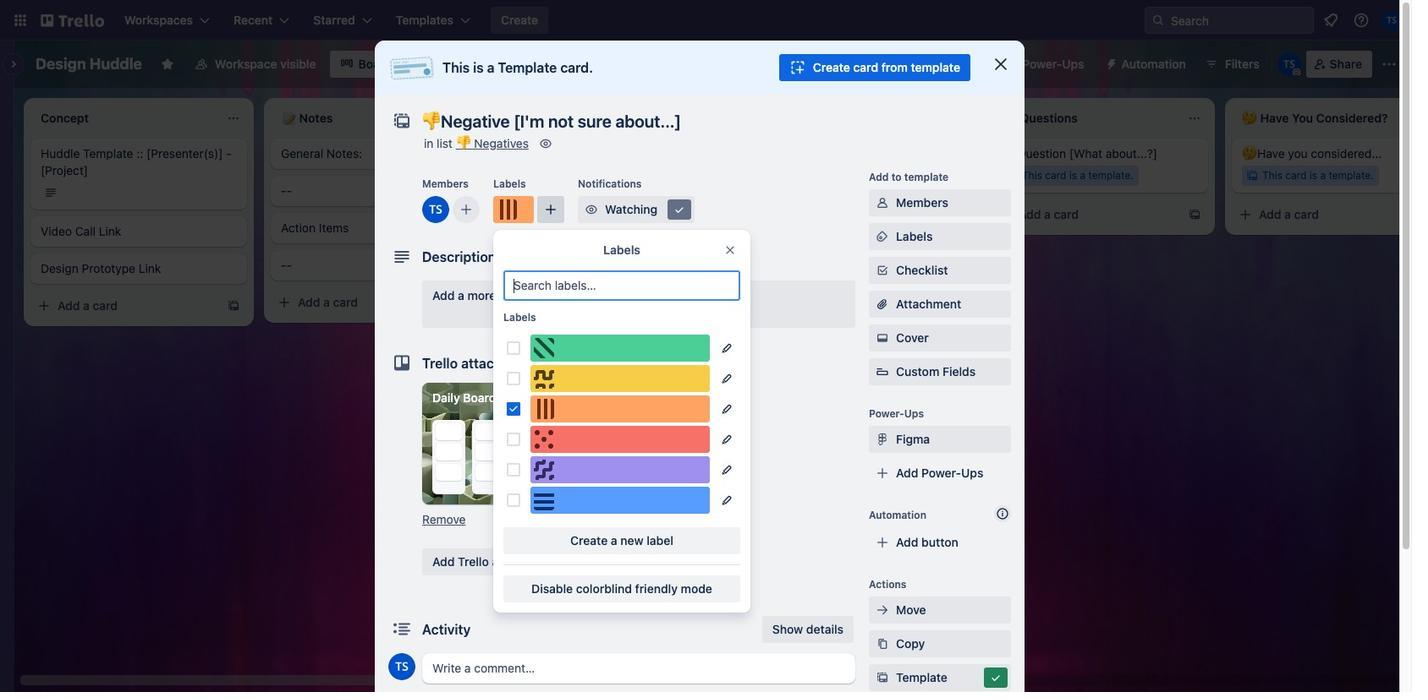 Task type: locate. For each thing, give the bounding box(es) containing it.
0 vertical spatial create
[[501, 13, 538, 27]]

video
[[41, 224, 72, 239]]

members
[[422, 178, 469, 190], [896, 195, 948, 210]]

sm image down copy link
[[987, 670, 1004, 687]]

::
[[136, 146, 143, 161]]

sm image
[[1098, 51, 1121, 74], [537, 135, 554, 152], [874, 195, 891, 212], [874, 228, 891, 245], [874, 636, 891, 653], [874, 670, 891, 687]]

board left customize views image on the top of the page
[[358, 57, 391, 71]]

about...]
[[900, 157, 946, 171]]

board inside "link"
[[358, 57, 391, 71]]

0 vertical spatial power-
[[1022, 57, 1062, 71]]

add a card for add a card 'button' below action items link
[[298, 295, 358, 310]]

board right daily
[[463, 391, 496, 405]]

Write a comment text field
[[422, 654, 855, 684]]

automation inside button
[[1121, 57, 1186, 71]]

card down prototype
[[93, 299, 118, 313]]

add left the button on the bottom of page
[[896, 536, 918, 550]]

👎negative [i'm not sure about...] link
[[761, 156, 958, 173]]

sm image inside automation button
[[1098, 51, 1121, 74]]

0 vertical spatial members
[[422, 178, 469, 190]]

is
[[473, 60, 484, 75], [1069, 169, 1077, 182], [1309, 169, 1317, 182], [829, 179, 837, 192], [589, 295, 596, 308]]

create left board iq - sign in icon
[[813, 60, 850, 74]]

add a card down items
[[298, 295, 358, 310]]

this card is a template. for 👍positive [i really liked...]
[[541, 295, 653, 308]]

add
[[869, 171, 889, 184], [1019, 207, 1041, 222], [1259, 207, 1281, 222], [432, 288, 455, 303], [298, 295, 320, 310], [58, 299, 80, 313], [538, 333, 560, 348], [896, 466, 918, 481], [896, 536, 918, 550], [432, 555, 455, 569]]

link down video call link link
[[139, 261, 161, 276]]

action items link
[[281, 220, 477, 237]]

this
[[442, 60, 470, 75], [1022, 169, 1042, 182], [1262, 169, 1283, 182], [782, 179, 802, 192], [541, 295, 562, 308]]

design
[[36, 55, 86, 73], [41, 261, 78, 276]]

a down items
[[323, 295, 330, 310]]

design inside board name text field
[[36, 55, 86, 73]]

add down design prototype link
[[58, 299, 80, 313]]

- inside the huddle template :: [presenter(s)] - [project]
[[226, 146, 232, 161]]

color: blue, title: none image
[[530, 487, 710, 514]]

add a more detailed description… link
[[422, 281, 855, 328]]

template inside button
[[911, 60, 960, 74]]

0 vertical spatial -- link
[[281, 183, 477, 200]]

board inside button
[[876, 57, 910, 71]]

tara schultz (taraschultz7) image
[[941, 176, 961, 196], [422, 196, 449, 223], [388, 654, 415, 681]]

is down [i'm
[[829, 179, 837, 192]]

0 vertical spatial --
[[281, 184, 292, 198]]

1 horizontal spatial power-
[[921, 466, 961, 481]]

1 horizontal spatial create from template… image
[[948, 218, 961, 232]]

to
[[891, 171, 902, 184]]

0 horizontal spatial tara schultz (taraschultz7) image
[[1277, 52, 1301, 76]]

0 notifications image
[[1321, 10, 1341, 30]]

1 horizontal spatial create
[[570, 534, 608, 548]]

add a card button down design prototype link link
[[30, 293, 220, 320]]

1 vertical spatial create
[[813, 60, 850, 74]]

add a card
[[1019, 207, 1079, 222], [1259, 207, 1319, 222], [298, 295, 358, 310], [58, 299, 118, 313], [538, 333, 598, 348]]

is for 🙋question [what about...?]
[[1069, 169, 1077, 182]]

filters button
[[1199, 51, 1265, 78]]

this card is a template. down [i'm
[[782, 179, 893, 192]]

template inside button
[[896, 671, 947, 685]]

1
[[922, 179, 927, 192]]

👎
[[456, 136, 471, 151]]

sm image inside template button
[[874, 670, 891, 687]]

1 vertical spatial ups
[[904, 408, 924, 420]]

create from template… image
[[1188, 208, 1201, 222], [467, 296, 481, 310], [707, 334, 721, 348]]

sm image
[[583, 201, 600, 218], [671, 201, 688, 218], [874, 262, 891, 279], [874, 330, 891, 347], [874, 431, 891, 448], [874, 602, 891, 619], [987, 670, 1004, 687]]

this down '🤔have'
[[1262, 169, 1283, 182]]

1 -- from the top
[[281, 184, 292, 198]]

-- link down action items link
[[281, 257, 477, 274]]

0 horizontal spatial huddle
[[41, 146, 80, 161]]

detailed
[[499, 288, 544, 303]]

Search labels… text field
[[503, 271, 740, 301]]

template up members link
[[904, 171, 949, 184]]

🤔have you considered...
[[1242, 146, 1382, 161]]

board iq - sign in
[[876, 57, 975, 71]]

add down remove link
[[432, 555, 455, 569]]

this card is a template. down 🙋question [what about...?]
[[1022, 169, 1133, 182]]

sm image left checklist
[[874, 262, 891, 279]]

card down you
[[1285, 169, 1307, 182]]

labels down detailed
[[503, 311, 536, 324]]

0 vertical spatial automation
[[1121, 57, 1186, 71]]

0 horizontal spatial create from template… image
[[227, 299, 240, 313]]

tara schultz (taraschultz7) image right the open information menu image
[[1382, 10, 1402, 30]]

this down "🙋question"
[[1022, 169, 1042, 182]]

1 vertical spatial create from template… image
[[227, 299, 240, 313]]

1 horizontal spatial power-ups
[[1022, 57, 1084, 71]]

0 horizontal spatial board
[[358, 57, 391, 71]]

huddle left star or unstar board "icon" at left
[[90, 55, 142, 73]]

template inside the huddle template :: [presenter(s)] - [project]
[[83, 146, 133, 161]]

2 horizontal spatial board
[[876, 57, 910, 71]]

sm image for checklist
[[874, 262, 891, 279]]

sm image down "actions"
[[874, 602, 891, 619]]

board left iq
[[876, 57, 910, 71]]

sm image inside "cover" "link"
[[874, 330, 891, 347]]

card inside create card from template button
[[853, 60, 878, 74]]

1 vertical spatial power-ups
[[869, 408, 924, 420]]

watching button
[[578, 196, 695, 223]]

1 horizontal spatial link
[[139, 261, 161, 276]]

create from template… image
[[948, 218, 961, 232], [227, 299, 240, 313]]

card down items
[[333, 295, 358, 310]]

1 vertical spatial design
[[41, 261, 78, 276]]

create for create card from template
[[813, 60, 850, 74]]

2 vertical spatial template
[[896, 671, 947, 685]]

power- right close dialog icon
[[1022, 57, 1062, 71]]

notes:
[[327, 146, 362, 161]]

description…
[[547, 288, 621, 303]]

1 vertical spatial link
[[139, 261, 161, 276]]

share
[[1330, 57, 1362, 71]]

sm image for watching
[[583, 201, 600, 218]]

0 vertical spatial tara schultz (taraschultz7) image
[[1382, 10, 1402, 30]]

add a card down "🙋question"
[[1019, 207, 1079, 222]]

add a card button up color: yellow, title: none image
[[511, 327, 701, 355]]

sm image left 'cover'
[[874, 330, 891, 347]]

sm image inside template button
[[987, 670, 1004, 687]]

sm image left figma
[[874, 431, 891, 448]]

template
[[498, 60, 557, 75], [83, 146, 133, 161], [896, 671, 947, 685]]

is down 🤔have you considered...
[[1309, 169, 1317, 182]]

2 vertical spatial create
[[570, 534, 608, 548]]

create inside button
[[813, 60, 850, 74]]

add a card down you
[[1259, 207, 1319, 222]]

0 vertical spatial power-ups
[[1022, 57, 1084, 71]]

2 horizontal spatial create
[[813, 60, 850, 74]]

star or unstar board image
[[161, 58, 174, 71]]

create inside primary element
[[501, 13, 538, 27]]

show
[[772, 623, 803, 637]]

add a card for add a card 'button' underneath design prototype link link
[[58, 299, 118, 313]]

0 horizontal spatial create
[[501, 13, 538, 27]]

card down description…
[[573, 333, 598, 348]]

card left from
[[853, 60, 878, 74]]

0 vertical spatial design
[[36, 55, 86, 73]]

design huddle
[[36, 55, 142, 73]]

🙋question [what about...?]
[[1002, 146, 1157, 161]]

add a card button
[[992, 201, 1181, 228], [1232, 201, 1412, 228], [271, 289, 460, 316], [30, 293, 220, 320], [511, 327, 701, 355]]

sm image inside members link
[[874, 195, 891, 212]]

0 vertical spatial create from template… image
[[1188, 208, 1201, 222]]

2 -- from the top
[[281, 258, 292, 272]]

is down 👍positive [i really liked...]
[[589, 295, 596, 308]]

create up this is a template card.
[[501, 13, 538, 27]]

template left ::
[[83, 146, 133, 161]]

add down add a more detailed description…
[[538, 333, 560, 348]]

a down really
[[599, 295, 605, 308]]

design down video
[[41, 261, 78, 276]]

None text field
[[414, 107, 972, 137]]

2 horizontal spatial create from template… image
[[1188, 208, 1201, 222]]

1 horizontal spatial members
[[896, 195, 948, 210]]

ups up figma
[[904, 408, 924, 420]]

board iq - sign in icon image
[[858, 58, 870, 70]]

trello up daily
[[422, 356, 458, 371]]

custom fields button
[[869, 364, 1011, 381]]

checklist link
[[869, 257, 1011, 284]]

0 vertical spatial template
[[911, 60, 960, 74]]

card
[[853, 60, 878, 74], [1045, 169, 1066, 182], [1285, 169, 1307, 182], [805, 179, 826, 192], [1054, 207, 1079, 222], [1294, 207, 1319, 222], [333, 295, 358, 310], [565, 295, 586, 308], [93, 299, 118, 313], [573, 333, 598, 348]]

--
[[281, 184, 292, 198], [281, 258, 292, 272]]

sure
[[874, 157, 897, 171]]

create card from template button
[[779, 54, 970, 81]]

sm image inside copy link
[[874, 636, 891, 653]]

1 horizontal spatial huddle
[[90, 55, 142, 73]]

really
[[593, 272, 622, 287]]

sm image for automation
[[1098, 51, 1121, 74]]

0 horizontal spatial automation
[[869, 509, 926, 522]]

is for 🤔have you considered...
[[1309, 169, 1317, 182]]

design prototype link
[[41, 261, 161, 276]]

1 vertical spatial huddle
[[41, 146, 80, 161]]

2 vertical spatial power-
[[921, 466, 961, 481]]

primary element
[[0, 0, 1412, 41]]

👍positive [i really liked...]
[[521, 272, 665, 287]]

huddle
[[90, 55, 142, 73], [41, 146, 80, 161]]

template down 'create' button
[[498, 60, 557, 75]]

this down 👎negative
[[782, 179, 802, 192]]

general notes:
[[281, 146, 362, 161]]

power- up figma
[[869, 408, 904, 420]]

template. for 👍positive [i really liked...]
[[608, 295, 653, 308]]

tara schultz (taraschultz7) image right the filters
[[1277, 52, 1301, 76]]

-- link up action items link
[[281, 183, 477, 200]]

-- down the action
[[281, 258, 292, 272]]

daily
[[432, 391, 460, 405]]

0 horizontal spatial create from template… image
[[467, 296, 481, 310]]

1 horizontal spatial ups
[[961, 466, 983, 481]]

2 horizontal spatial template
[[896, 671, 947, 685]]

0 horizontal spatial members
[[422, 178, 469, 190]]

members down 1
[[896, 195, 948, 210]]

0 horizontal spatial power-
[[869, 408, 904, 420]]

1 horizontal spatial tara schultz (taraschultz7) image
[[1382, 10, 1402, 30]]

iq
[[913, 57, 925, 71]]

details
[[806, 623, 843, 637]]

color: orange, title: none image
[[530, 396, 710, 423]]

this down 👍positive on the top left of the page
[[541, 295, 562, 308]]

show details link
[[762, 617, 854, 644]]

sm image inside labels link
[[874, 228, 891, 245]]

search image
[[1151, 14, 1165, 27]]

create for create
[[501, 13, 538, 27]]

1 vertical spatial template
[[83, 146, 133, 161]]

power-ups right close dialog icon
[[1022, 57, 1084, 71]]

trello attachments
[[422, 356, 542, 371]]

ups right close dialog icon
[[1062, 57, 1084, 71]]

move link
[[869, 597, 1011, 624]]

close popover image
[[723, 244, 737, 257]]

a left new
[[611, 534, 617, 548]]

video call link link
[[41, 223, 237, 240]]

1 horizontal spatial automation
[[1121, 57, 1186, 71]]

notifications
[[578, 178, 642, 190]]

0 vertical spatial huddle
[[90, 55, 142, 73]]

power-ups inside button
[[1022, 57, 1084, 71]]

video call link
[[41, 224, 121, 239]]

automation up add button
[[869, 509, 926, 522]]

labels
[[493, 178, 526, 190], [896, 229, 933, 244], [603, 243, 640, 257], [503, 311, 536, 324]]

design down back to home image
[[36, 55, 86, 73]]

1 vertical spatial tara schultz (taraschultz7) image
[[1277, 52, 1301, 76]]

2 horizontal spatial ups
[[1062, 57, 1084, 71]]

0 horizontal spatial link
[[99, 224, 121, 239]]

0 vertical spatial trello
[[422, 356, 458, 371]]

1 vertical spatial members
[[896, 195, 948, 210]]

a
[[487, 60, 495, 75], [1080, 169, 1085, 182], [1320, 169, 1326, 182], [840, 179, 845, 192], [1044, 207, 1051, 222], [1284, 207, 1291, 222], [458, 288, 464, 303], [323, 295, 330, 310], [599, 295, 605, 308], [83, 299, 90, 313], [564, 333, 570, 348], [611, 534, 617, 548]]

board for board
[[358, 57, 391, 71]]

a down design prototype link
[[83, 299, 90, 313]]

create from template… image for 🙋question [what about...?]
[[1188, 208, 1201, 222]]

card.
[[560, 60, 593, 75]]

automation down the search icon
[[1121, 57, 1186, 71]]

is for 👍positive [i really liked...]
[[589, 295, 596, 308]]

tara schultz (taraschultz7) image
[[1382, 10, 1402, 30], [1277, 52, 1301, 76]]

add power-ups link
[[869, 460, 1011, 487]]

attachment
[[492, 555, 556, 569]]

-- up the action
[[281, 184, 292, 198]]

0 horizontal spatial template
[[83, 146, 133, 161]]

add a card down description…
[[538, 333, 598, 348]]

move
[[896, 603, 926, 618]]

create from template… image for general notes:
[[467, 296, 481, 310]]

this card is a template. down 🤔have you considered...
[[1262, 169, 1374, 182]]

1 horizontal spatial create from template… image
[[707, 334, 721, 348]]

- inside board iq - sign in button
[[928, 57, 934, 71]]

add a card down design prototype link
[[58, 299, 118, 313]]

add trello attachment
[[432, 555, 556, 569]]

2 horizontal spatial power-
[[1022, 57, 1062, 71]]

1 horizontal spatial template
[[498, 60, 557, 75]]

👎negative
[[761, 157, 825, 171]]

add members to card image
[[459, 201, 473, 218]]

sm image inside checklist link
[[874, 262, 891, 279]]

🙋question
[[1002, 146, 1066, 161]]

sm image for template
[[874, 670, 891, 687]]

0 vertical spatial link
[[99, 224, 121, 239]]

add button button
[[869, 530, 1011, 557]]

ups
[[1062, 57, 1084, 71], [904, 408, 924, 420], [961, 466, 983, 481]]

0 horizontal spatial tara schultz (taraschultz7) image
[[388, 654, 415, 681]]

sm image right watching
[[671, 201, 688, 218]]

automation button
[[1098, 51, 1196, 78]]

power-ups button
[[988, 51, 1094, 78]]

add a card for add a card 'button' above color: yellow, title: none image
[[538, 333, 598, 348]]

Board name text field
[[27, 51, 151, 78]]

power-ups up figma
[[869, 408, 924, 420]]

create left new
[[570, 534, 608, 548]]

card down 🤔have you considered...
[[1294, 207, 1319, 222]]

link right call
[[99, 224, 121, 239]]

this for 🤔have you considered...
[[1262, 169, 1283, 182]]

action items
[[281, 221, 349, 235]]

add a card button down 🤔have you considered... link at top right
[[1232, 201, 1412, 228]]

sm image down notifications
[[583, 201, 600, 218]]

1 vertical spatial trello
[[458, 555, 489, 569]]

a down [i'm
[[840, 179, 845, 192]]

share button
[[1306, 51, 1372, 78]]

from
[[881, 60, 908, 74]]

huddle up [project]
[[41, 146, 80, 161]]

template. down 👍positive [i really liked...] link
[[608, 295, 653, 308]]

Search field
[[1165, 8, 1313, 33]]

trello left attachment
[[458, 555, 489, 569]]

template down copy
[[896, 671, 947, 685]]

this card is a template. for 🙋question [what about...?]
[[1022, 169, 1133, 182]]

1 vertical spatial --
[[281, 258, 292, 272]]

design inside design prototype link link
[[41, 261, 78, 276]]

1 horizontal spatial tara schultz (taraschultz7) image
[[422, 196, 449, 223]]

1 vertical spatial -- link
[[281, 257, 477, 274]]

template. down considered...
[[1329, 169, 1374, 182]]

card down [i on the left top of page
[[565, 295, 586, 308]]

power-ups
[[1022, 57, 1084, 71], [869, 408, 924, 420]]

copy
[[896, 637, 925, 651]]

power- down figma
[[921, 466, 961, 481]]

ups up 'add button' button
[[961, 466, 983, 481]]

template.
[[1088, 169, 1133, 182], [1329, 169, 1374, 182], [848, 179, 893, 192], [608, 295, 653, 308]]

sm image inside move link
[[874, 602, 891, 619]]

0 vertical spatial ups
[[1062, 57, 1084, 71]]

template left in
[[911, 60, 960, 74]]

list
[[437, 136, 453, 151]]

2 vertical spatial ups
[[961, 466, 983, 481]]

is down 🙋question [what about...?]
[[1069, 169, 1077, 182]]

close dialog image
[[991, 54, 1011, 74]]

1 vertical spatial create from template… image
[[467, 296, 481, 310]]

0 vertical spatial create from template… image
[[948, 218, 961, 232]]



Task type: describe. For each thing, give the bounding box(es) containing it.
attachments
[[461, 356, 542, 371]]

color: orange, title: none image
[[493, 196, 534, 223]]

1 vertical spatial template
[[904, 171, 949, 184]]

1 horizontal spatial board
[[463, 391, 496, 405]]

add a card button down action items link
[[271, 289, 460, 316]]

watching
[[605, 202, 658, 217]]

board iq - sign in button
[[848, 51, 985, 78]]

a down 'create' button
[[487, 60, 495, 75]]

add trello attachment button
[[422, 549, 566, 576]]

about...?]
[[1106, 146, 1157, 161]]

add a more detailed description…
[[432, 288, 621, 303]]

card down 👎negative
[[805, 179, 826, 192]]

ups inside power-ups button
[[1062, 57, 1084, 71]]

button
[[921, 536, 958, 550]]

link for design prototype link
[[139, 261, 161, 276]]

visible
[[280, 57, 316, 71]]

a down description…
[[564, 333, 570, 348]]

0 vertical spatial template
[[498, 60, 557, 75]]

a down 🙋question [what about...?]
[[1080, 169, 1085, 182]]

cover
[[896, 331, 929, 345]]

1 -- link from the top
[[281, 183, 477, 200]]

[i'm
[[828, 157, 849, 171]]

template. down not
[[848, 179, 893, 192]]

this card is a template. for 🤔have you considered...
[[1262, 169, 1374, 182]]

a down you
[[1284, 207, 1291, 222]]

create a new label
[[570, 534, 673, 548]]

🙋question [what about...?] link
[[1002, 146, 1198, 162]]

add a card for add a card 'button' under 🤔have you considered... link at top right
[[1259, 207, 1319, 222]]

members link
[[869, 190, 1011, 217]]

sm image for labels
[[874, 228, 891, 245]]

disable colorblind friendly mode button
[[503, 576, 740, 603]]

template button
[[869, 665, 1011, 692]]

color: purple, title: none image
[[530, 457, 710, 484]]

new
[[620, 534, 643, 548]]

add power-ups
[[896, 466, 983, 481]]

create for create a new label
[[570, 534, 608, 548]]

show details
[[772, 623, 843, 637]]

filters
[[1225, 57, 1259, 71]]

👎 negatives link
[[456, 136, 529, 151]]

mode
[[681, 582, 712, 596]]

label
[[647, 534, 673, 548]]

huddle template :: [presenter(s)] - [project]
[[41, 146, 232, 178]]

👎negative [i'm not sure about...]
[[761, 157, 946, 171]]

ups inside add power-ups link
[[961, 466, 983, 481]]

custom
[[896, 365, 939, 379]]

trello inside 'button'
[[458, 555, 489, 569]]

color: red, title: none image
[[530, 426, 710, 453]]

checklist
[[896, 263, 948, 277]]

add down "🙋question"
[[1019, 207, 1041, 222]]

design for design prototype link
[[41, 261, 78, 276]]

add left to
[[869, 171, 889, 184]]

1 vertical spatial power-
[[869, 408, 904, 420]]

sign
[[937, 57, 962, 71]]

actions
[[869, 579, 906, 591]]

attachment
[[896, 297, 961, 311]]

🤔have you considered... link
[[1242, 146, 1412, 162]]

create card from template
[[813, 60, 960, 74]]

sm image for copy
[[874, 636, 891, 653]]

this right customize views image on the top of the page
[[442, 60, 470, 75]]

1 vertical spatial automation
[[869, 509, 926, 522]]

card down 🙋question [what about...?]
[[1054, 207, 1079, 222]]

link for video call link
[[99, 224, 121, 239]]

open information menu image
[[1353, 12, 1370, 29]]

card down "🙋question"
[[1045, 169, 1066, 182]]

disable
[[531, 582, 573, 596]]

remove link
[[422, 513, 466, 527]]

huddle inside board name text field
[[90, 55, 142, 73]]

back to home image
[[41, 7, 104, 34]]

show menu image
[[1381, 56, 1398, 73]]

[presenter(s)]
[[146, 146, 223, 161]]

2 -- link from the top
[[281, 257, 477, 274]]

general notes: link
[[281, 146, 477, 162]]

add to template
[[869, 171, 949, 184]]

2 horizontal spatial tara schultz (taraschultz7) image
[[941, 176, 961, 196]]

this is a template card.
[[442, 60, 593, 75]]

2 vertical spatial create from template… image
[[707, 334, 721, 348]]

daily board link
[[422, 383, 632, 505]]

power- inside button
[[1022, 57, 1062, 71]]

is right customize views image on the top of the page
[[473, 60, 484, 75]]

labels up checklist
[[896, 229, 933, 244]]

a down 🤔have you considered... link at top right
[[1320, 169, 1326, 182]]

you
[[1288, 146, 1308, 161]]

huddle template :: [presenter(s)] - [project] link
[[41, 146, 237, 179]]

[project]
[[41, 163, 88, 178]]

sm image for members
[[874, 195, 891, 212]]

labels up color: orange, title: none icon
[[493, 178, 526, 190]]

add down action items
[[298, 295, 320, 310]]

remove
[[422, 513, 466, 527]]

design for design huddle
[[36, 55, 86, 73]]

add down '🤔have'
[[1259, 207, 1281, 222]]

cover link
[[869, 325, 1011, 352]]

add button
[[896, 536, 958, 550]]

figma
[[896, 432, 930, 447]]

customize views image
[[410, 56, 427, 73]]

daily board
[[432, 391, 496, 405]]

workspace visible
[[215, 57, 316, 71]]

a down "🙋question"
[[1044, 207, 1051, 222]]

activity
[[422, 623, 471, 638]]

items
[[319, 221, 349, 235]]

liked...]
[[625, 272, 665, 287]]

0 horizontal spatial ups
[[904, 408, 924, 420]]

a inside button
[[611, 534, 617, 548]]

sm image for cover
[[874, 330, 891, 347]]

sm image for move
[[874, 602, 891, 619]]

add left "more"
[[432, 288, 455, 303]]

general
[[281, 146, 323, 161]]

this for 👍positive [i really liked...]
[[541, 295, 562, 308]]

this for 🙋question [what about...?]
[[1022, 169, 1042, 182]]

not
[[853, 157, 870, 171]]

labels up 👍positive [i really liked...] link
[[603, 243, 640, 257]]

action
[[281, 221, 316, 235]]

more
[[467, 288, 496, 303]]

create a new label button
[[503, 528, 740, 555]]

board for board iq - sign in
[[876, 57, 910, 71]]

huddle inside the huddle template :: [presenter(s)] - [project]
[[41, 146, 80, 161]]

add inside button
[[896, 536, 918, 550]]

color: yellow, title: none image
[[530, 365, 710, 393]]

workspace
[[215, 57, 277, 71]]

in
[[424, 136, 433, 151]]

negatives
[[474, 136, 529, 151]]

workspace visible button
[[184, 51, 326, 78]]

add a card for add a card 'button' below [what
[[1019, 207, 1079, 222]]

template. for 🙋question [what about...?]
[[1088, 169, 1133, 182]]

0 horizontal spatial power-ups
[[869, 408, 924, 420]]

description
[[422, 250, 496, 265]]

in list 👎 negatives
[[424, 136, 529, 151]]

👍positive [i really liked...] link
[[521, 272, 717, 289]]

add down figma
[[896, 466, 918, 481]]

template. for 🤔have you considered...
[[1329, 169, 1374, 182]]

a left "more"
[[458, 288, 464, 303]]

labels link
[[869, 223, 1011, 250]]

board link
[[330, 51, 402, 78]]

[i
[[582, 272, 590, 287]]

sm image for figma
[[874, 431, 891, 448]]

add a card button down [what
[[992, 201, 1181, 228]]

custom fields
[[896, 365, 976, 379]]

in
[[965, 57, 975, 71]]

👍positive
[[521, 272, 579, 287]]

color: green, title: none image
[[530, 335, 710, 362]]

fields
[[942, 365, 976, 379]]



Task type: vqa. For each thing, say whether or not it's contained in the screenshot.
🙋Question
yes



